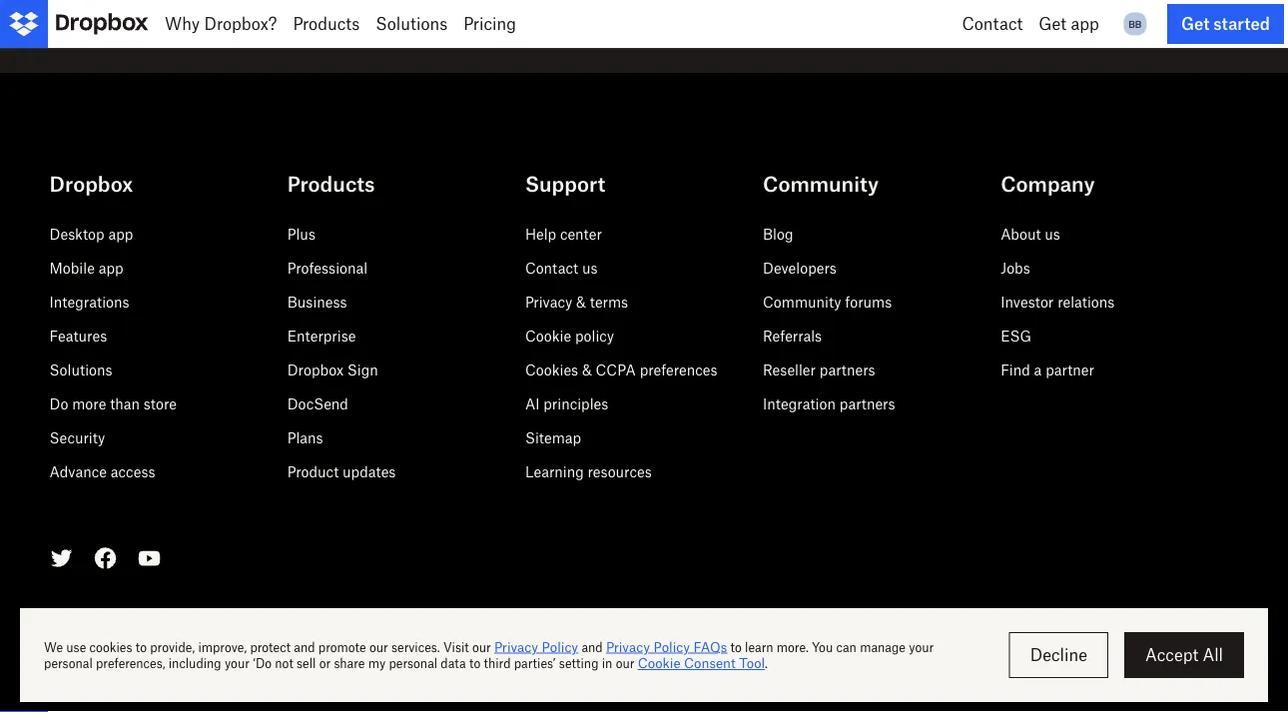 Task type: describe. For each thing, give the bounding box(es) containing it.
contact button
[[954, 0, 1031, 48]]

ai principles
[[525, 395, 609, 412]]

find a partner
[[1001, 361, 1095, 378]]

professional
[[287, 259, 368, 276]]

enterprise link
[[287, 327, 356, 344]]

updates
[[343, 463, 396, 480]]

why dropbox?
[[165, 14, 277, 33]]

features
[[50, 327, 107, 344]]

advance access link
[[50, 463, 155, 480]]

advance access
[[50, 463, 155, 480]]

investor relations
[[1001, 293, 1115, 310]]

terms
[[590, 293, 628, 310]]

integration partners link
[[763, 395, 896, 412]]

products inside footer
[[287, 171, 375, 196]]

privacy & terms link
[[525, 293, 628, 310]]

desktop app
[[50, 225, 133, 242]]

jobs link
[[1001, 259, 1031, 276]]

relations
[[1058, 293, 1115, 310]]

esg
[[1001, 327, 1032, 344]]

reseller
[[763, 361, 816, 378]]

preferences
[[640, 361, 718, 378]]

plans link
[[287, 429, 323, 446]]

bb button
[[1120, 8, 1152, 40]]

community forums link
[[763, 293, 892, 310]]

esg link
[[1001, 327, 1032, 344]]

dropbox for dropbox sign
[[287, 361, 344, 378]]

forums
[[845, 293, 892, 310]]

do more than store link
[[50, 395, 177, 412]]

resources
[[588, 463, 652, 480]]

partners for integration partners
[[840, 395, 896, 412]]

center
[[560, 225, 602, 242]]

about
[[1001, 225, 1041, 242]]

partner
[[1046, 361, 1095, 378]]

get for get app
[[1039, 14, 1067, 33]]

investor
[[1001, 293, 1054, 310]]

cookies
[[525, 361, 579, 378]]

product updates
[[287, 463, 396, 480]]

integration
[[763, 395, 836, 412]]

more
[[72, 395, 106, 412]]

desktop app link
[[50, 225, 133, 242]]

do more than store
[[50, 395, 177, 412]]

business link
[[287, 293, 347, 310]]

ai
[[525, 395, 540, 412]]

& for ccpa
[[582, 361, 592, 378]]

app for mobile app
[[99, 259, 123, 276]]

blog link
[[763, 225, 794, 242]]

dropbox for dropbox
[[50, 171, 133, 196]]

learning resources
[[525, 463, 652, 480]]

integration partners
[[763, 395, 896, 412]]

us for about us
[[1045, 225, 1061, 242]]

app for desktop app
[[108, 225, 133, 242]]

contact us link
[[525, 259, 598, 276]]

dropbox sign
[[287, 361, 378, 378]]

integrations link
[[50, 293, 129, 310]]

docsend link
[[287, 395, 349, 412]]

us for contact us
[[582, 259, 598, 276]]

principles
[[544, 395, 609, 412]]

dropbox sign link
[[287, 361, 378, 378]]

find
[[1001, 361, 1031, 378]]

plans
[[287, 429, 323, 446]]

developers link
[[763, 259, 837, 276]]

started
[[1214, 14, 1271, 33]]

partners for reseller partners
[[820, 361, 876, 378]]

cookie policy
[[525, 327, 614, 344]]

investor relations link
[[1001, 293, 1115, 310]]

company
[[1001, 171, 1095, 196]]

help center link
[[525, 225, 602, 242]]

referrals link
[[763, 327, 822, 344]]

learning resources link
[[525, 463, 652, 480]]

help center
[[525, 225, 602, 242]]

get started
[[1182, 14, 1271, 33]]

footer containing dropbox
[[0, 121, 1289, 712]]

cookie policy link
[[525, 327, 614, 344]]

community for community forums
[[763, 293, 842, 310]]

plus
[[287, 225, 316, 242]]

ai principles link
[[525, 395, 609, 412]]

why
[[165, 14, 200, 33]]

support
[[525, 171, 606, 196]]



Task type: vqa. For each thing, say whether or not it's contained in the screenshot.
Paper for Create Paper doc
no



Task type: locate. For each thing, give the bounding box(es) containing it.
0 vertical spatial &
[[576, 293, 586, 310]]

products button
[[285, 0, 368, 48]]

2 vertical spatial app
[[99, 259, 123, 276]]

features link
[[50, 327, 107, 344]]

privacy & terms
[[525, 293, 628, 310]]

dropbox
[[50, 171, 133, 196], [287, 361, 344, 378]]

1 horizontal spatial dropbox
[[287, 361, 344, 378]]

about us link
[[1001, 225, 1061, 242]]

contact us
[[525, 259, 598, 276]]

cookies & ccpa preferences link
[[525, 361, 718, 378]]

get app button
[[1031, 0, 1108, 48]]

1 horizontal spatial contact
[[962, 14, 1023, 33]]

contact left get app
[[962, 14, 1023, 33]]

dropbox up desktop app
[[50, 171, 133, 196]]

get for get started
[[1182, 14, 1210, 33]]

2 community from the top
[[763, 293, 842, 310]]

1 vertical spatial solutions
[[50, 361, 112, 378]]

app inside dropdown button
[[1071, 14, 1100, 33]]

products up plus link
[[287, 171, 375, 196]]

dropbox?
[[204, 14, 277, 33]]

0 horizontal spatial dropbox
[[50, 171, 133, 196]]

0 horizontal spatial solutions
[[50, 361, 112, 378]]

pricing
[[464, 14, 517, 33]]

security
[[50, 429, 105, 446]]

docsend
[[287, 395, 349, 412]]

1 vertical spatial contact
[[525, 259, 579, 276]]

desktop
[[50, 225, 104, 242]]

partners down reseller partners link
[[840, 395, 896, 412]]

app right "desktop"
[[108, 225, 133, 242]]

plus link
[[287, 225, 316, 242]]

product
[[287, 463, 339, 480]]

0 vertical spatial products
[[293, 14, 360, 33]]

developers
[[763, 259, 837, 276]]

app left the bb
[[1071, 14, 1100, 33]]

why dropbox? button
[[157, 0, 285, 48]]

states)
[[195, 645, 250, 665]]

product updates link
[[287, 463, 396, 480]]

than
[[110, 395, 140, 412]]

access
[[111, 463, 155, 480]]

sign
[[347, 361, 378, 378]]

0 vertical spatial dropbox
[[50, 171, 133, 196]]

mobile app
[[50, 259, 123, 276]]

1 horizontal spatial solutions
[[376, 14, 448, 33]]

0 vertical spatial us
[[1045, 225, 1061, 242]]

mobile app link
[[50, 259, 123, 276]]

1 vertical spatial dropbox
[[287, 361, 344, 378]]

get app
[[1039, 14, 1100, 33]]

1 horizontal spatial get
[[1182, 14, 1210, 33]]

integrations
[[50, 293, 129, 310]]

reseller partners link
[[763, 361, 876, 378]]

1 vertical spatial us
[[582, 259, 598, 276]]

products inside "popup button"
[[293, 14, 360, 33]]

app right mobile
[[99, 259, 123, 276]]

get right contact "popup button"
[[1039, 14, 1067, 33]]

0 vertical spatial community
[[763, 171, 879, 196]]

solutions link
[[50, 361, 112, 378]]

contact for contact us
[[525, 259, 579, 276]]

solutions down "features" link
[[50, 361, 112, 378]]

learning
[[525, 463, 584, 480]]

partners
[[820, 361, 876, 378], [840, 395, 896, 412]]

dropbox up docsend
[[287, 361, 344, 378]]

1 vertical spatial products
[[287, 171, 375, 196]]

solutions left pricing
[[376, 14, 448, 33]]

community forums
[[763, 293, 892, 310]]

1 vertical spatial partners
[[840, 395, 896, 412]]

sitemap
[[525, 429, 581, 446]]

footer
[[0, 121, 1289, 712]]

advance
[[50, 463, 107, 480]]

get inside dropdown button
[[1039, 14, 1067, 33]]

0 horizontal spatial get
[[1039, 14, 1067, 33]]

bb
[[1129, 17, 1142, 30]]

cookies & ccpa preferences
[[525, 361, 718, 378]]

&
[[576, 293, 586, 310], [582, 361, 592, 378]]

1 horizontal spatial us
[[1045, 225, 1061, 242]]

get left started
[[1182, 14, 1210, 33]]

products left solutions popup button
[[293, 14, 360, 33]]

0 vertical spatial partners
[[820, 361, 876, 378]]

solutions inside footer
[[50, 361, 112, 378]]

0 vertical spatial solutions
[[376, 14, 448, 33]]

solutions button
[[368, 0, 456, 48]]

& for terms
[[576, 293, 586, 310]]

reseller partners
[[763, 361, 876, 378]]

english (united states)
[[74, 645, 250, 665]]

solutions inside popup button
[[376, 14, 448, 33]]

contact up privacy
[[525, 259, 579, 276]]

contact for contact
[[962, 14, 1023, 33]]

0 vertical spatial contact
[[962, 14, 1023, 33]]

sitemap link
[[525, 429, 581, 446]]

about us
[[1001, 225, 1061, 242]]

blog
[[763, 225, 794, 242]]

pricing link
[[456, 0, 525, 48]]

mobile
[[50, 259, 95, 276]]

get started link
[[1168, 4, 1285, 44]]

1 community from the top
[[763, 171, 879, 196]]

us right about
[[1045, 225, 1061, 242]]

help
[[525, 225, 557, 242]]

& left the ccpa
[[582, 361, 592, 378]]

contact inside footer
[[525, 259, 579, 276]]

0 vertical spatial app
[[1071, 14, 1100, 33]]

1 vertical spatial community
[[763, 293, 842, 310]]

policy
[[575, 327, 614, 344]]

get
[[1182, 14, 1210, 33], [1039, 14, 1067, 33]]

1 vertical spatial app
[[108, 225, 133, 242]]

app for get app
[[1071, 14, 1100, 33]]

& left terms
[[576, 293, 586, 310]]

a
[[1034, 361, 1042, 378]]

1 vertical spatial &
[[582, 361, 592, 378]]

contact inside "popup button"
[[962, 14, 1023, 33]]

cookie
[[525, 327, 571, 344]]

business
[[287, 293, 347, 310]]

do
[[50, 395, 68, 412]]

0 horizontal spatial us
[[582, 259, 598, 276]]

privacy
[[525, 293, 573, 310]]

security link
[[50, 429, 105, 446]]

find a partner link
[[1001, 361, 1095, 378]]

community
[[763, 171, 879, 196], [763, 293, 842, 310]]

community for community
[[763, 171, 879, 196]]

professional link
[[287, 259, 368, 276]]

english
[[74, 645, 130, 665]]

community up 'blog'
[[763, 171, 879, 196]]

referrals
[[763, 327, 822, 344]]

partners up integration partners
[[820, 361, 876, 378]]

0 horizontal spatial contact
[[525, 259, 579, 276]]

store
[[144, 395, 177, 412]]

us down center
[[582, 259, 598, 276]]

community down developers 'link'
[[763, 293, 842, 310]]



